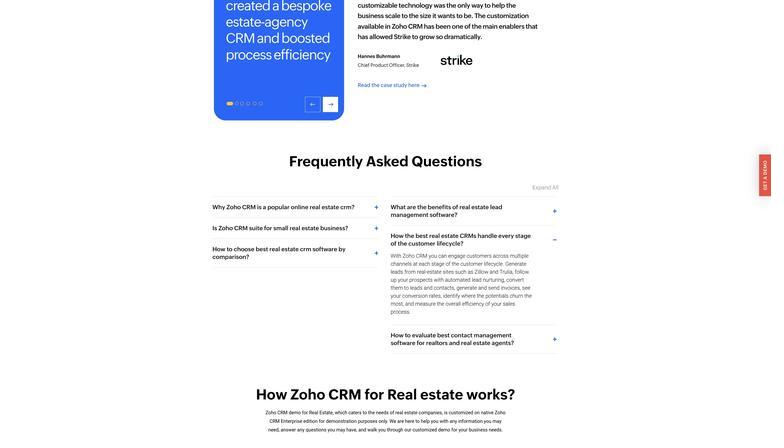 Task type: describe. For each thing, give the bounding box(es) containing it.
how for how the best real estate crms handle every stage of the customer lifecycle?
[[391, 233, 404, 239]]

0 horizontal spatial may
[[337, 427, 346, 433]]

need,
[[269, 427, 280, 433]]

questions
[[306, 427, 327, 433]]

business?
[[321, 225, 349, 232]]

how for how to evaluate best contact management software for realtors and real estate agents?
[[391, 332, 404, 339]]

get
[[764, 181, 769, 190]]

purposes
[[358, 419, 378, 424]]

trulia,
[[500, 269, 514, 275]]

why zoho crm is a popular online real estate crm?
[[213, 204, 355, 211]]

zoho right native
[[495, 410, 506, 416]]

agents?
[[492, 340, 515, 347]]

1 vertical spatial demo
[[439, 427, 451, 433]]

see
[[523, 285, 531, 291]]

estate inside with zoho crm you can engage customers across multiple channels at each stage of the customer lifecycle. generate leads from real-estate sites such as zillow and trulia, follow up your prospects with automated lead nurturing, convert them to leads and contacts, generate and send invoices, see your conversion rates, identify where the potentials churn the most, and measure the overall efficiency of your sales process.
[[428, 269, 442, 275]]

needs
[[376, 410, 389, 416]]

read
[[358, 82, 371, 88]]

you right help
[[431, 419, 439, 424]]

identify
[[444, 293, 461, 299]]

help
[[421, 419, 430, 424]]

you down the 'demonstration'
[[328, 427, 335, 433]]

channels
[[391, 261, 412, 267]]

generate
[[457, 285, 477, 291]]

customers
[[467, 253, 492, 259]]

through
[[387, 427, 404, 433]]

questions
[[412, 153, 483, 170]]

0 vertical spatial any
[[450, 419, 458, 424]]

across
[[493, 253, 509, 259]]

our
[[405, 427, 412, 433]]

software inside how to choose best real estate crm software by comparison?
[[313, 246, 338, 253]]

all
[[553, 185, 559, 191]]

nurturing,
[[483, 277, 506, 283]]

estate,
[[320, 410, 334, 416]]

read the case study here
[[358, 82, 420, 88]]

for inside how to evaluate best contact management software for realtors and real estate agents?
[[417, 340, 425, 347]]

you down native
[[484, 419, 492, 424]]

+ for what are the benefits of real estate lead management software?
[[553, 207, 558, 215]]

the up with
[[398, 240, 408, 247]]

contact
[[451, 332, 473, 339]]

the down 'see'
[[525, 293, 532, 299]]

zoho for why
[[227, 204, 241, 211]]

management inside how to evaluate best contact management software for realtors and real estate agents?
[[474, 332, 512, 339]]

crm?
[[341, 204, 355, 211]]

estate inside how to evaluate best contact management software for realtors and real estate agents?
[[474, 340, 491, 347]]

the up at
[[405, 233, 415, 239]]

estate inside "what are the benefits of real estate lead management software?"
[[472, 204, 489, 211]]

contacts,
[[434, 285, 456, 291]]

product
[[371, 62, 389, 68]]

business
[[469, 427, 488, 433]]

and down lifecycle.
[[490, 269, 499, 275]]

officer,
[[389, 62, 406, 68]]

management inside "what are the benefits of real estate lead management software?"
[[391, 211, 429, 218]]

you down only.
[[379, 427, 386, 433]]

best for +
[[256, 246, 268, 253]]

lead inside "what are the benefits of real estate lead management software?"
[[491, 204, 503, 211]]

of down potentials
[[486, 301, 491, 307]]

estate inside how the best real estate crms handle every stage of the customer lifecycle?
[[442, 233, 459, 239]]

popular
[[268, 204, 290, 211]]

your down them
[[391, 293, 401, 299]]

stage inside with zoho crm you can engage customers across multiple channels at each stage of the customer lifecycle. generate leads from real-estate sites such as zillow and trulia, follow up your prospects with automated lead nurturing, convert them to leads and contacts, generate and send invoices, see your conversion rates, identify where the potentials churn the most, and measure the overall efficiency of your sales process.
[[432, 261, 445, 267]]

with zoho crm you can engage customers across multiple channels at each stage of the customer lifecycle. generate leads from real-estate sites such as zillow and trulia, follow up your prospects with automated lead nurturing, convert them to leads and contacts, generate and send invoices, see your conversion rates, identify where the potentials churn the most, and measure the overall efficiency of your sales process.
[[391, 253, 532, 315]]

real right online
[[310, 204, 321, 211]]

can
[[439, 253, 447, 259]]

to left help
[[416, 419, 420, 424]]

crm up need,
[[270, 419, 280, 424]]

where
[[462, 293, 476, 299]]

multiple
[[511, 253, 529, 259]]

zoho crm demo for real estate, which caters to the needs of real estate companies, is customized on native zoho crm enterprise edition for demonstration purposes only. we are here to help you with any information you may need, answer any questions you may have, and walk you through our customized demo for your business needs.
[[266, 410, 506, 433]]

a
[[263, 204, 266, 211]]

zoho for with
[[403, 253, 415, 259]]

is inside zoho crm demo for real estate, which caters to the needs of real estate companies, is customized on native zoho crm enterprise edition for demonstration purposes only. we are here to help you with any information you may need, answer any questions you may have, and walk you through our customized demo for your business needs.
[[444, 410, 448, 416]]

asked
[[367, 153, 409, 170]]

your right up
[[398, 277, 409, 283]]

zillow
[[475, 269, 489, 275]]

the down rates,
[[437, 301, 445, 307]]

information
[[459, 419, 483, 424]]

edition
[[304, 419, 318, 424]]

we
[[390, 419, 397, 424]]

to inside how to choose best real estate crm software by comparison?
[[227, 246, 233, 253]]

read the case study here link
[[358, 69, 542, 89]]

evaluate
[[412, 332, 436, 339]]

up
[[391, 277, 397, 283]]

frequently asked questions
[[289, 153, 483, 170]]

is zoho crm suite for small real estate business?
[[213, 225, 349, 232]]

caters
[[349, 410, 362, 416]]

with inside zoho crm demo for real estate, which caters to the needs of real estate companies, is customized on native zoho crm enterprise edition for demonstration purposes only. we are here to help you with any information you may need, answer any questions you may have, and walk you through our customized demo for your business needs.
[[440, 419, 449, 424]]

get a demo
[[764, 160, 769, 190]]

chief product officer, strike
[[358, 62, 419, 68]]

rates,
[[430, 293, 442, 299]]

realtors
[[427, 340, 448, 347]]

real for estate
[[388, 387, 418, 403]]

strike
[[407, 62, 419, 68]]

native
[[481, 410, 494, 416]]

which
[[335, 410, 348, 416]]

your down potentials
[[492, 301, 502, 307]]

demo
[[764, 160, 769, 175]]

have,
[[347, 427, 358, 433]]

crms
[[460, 233, 477, 239]]

engage
[[449, 253, 466, 259]]

buhrmann
[[377, 54, 401, 59]]

the up efficiency
[[477, 293, 485, 299]]

frequently
[[289, 153, 363, 170]]

best inside how the best real estate crms handle every stage of the customer lifecycle?
[[416, 233, 428, 239]]

choose
[[234, 246, 255, 253]]

how for how to choose best real estate crm software by comparison?
[[213, 246, 226, 253]]

best for with zoho crm you can engage customers across multiple channels at each stage of the customer lifecycle. generate leads from real-estate sites such as zillow and trulia, follow up your prospects with automated lead nurturing, convert them to leads and contacts, generate and send invoices, see your conversion rates, identify where the potentials churn the most, and measure the overall efficiency of your sales process.
[[438, 332, 450, 339]]

overall
[[446, 301, 461, 307]]

−
[[553, 236, 558, 244]]

crm up enterprise
[[278, 410, 288, 416]]

for up edition
[[302, 410, 308, 416]]

invoices,
[[501, 285, 521, 291]]

1 horizontal spatial leads
[[411, 285, 423, 291]]

+ for how to evaluate best contact management software for realtors and real estate agents?
[[553, 335, 558, 344]]

how the best real estate crms handle every stage of the customer lifecycle?
[[391, 233, 531, 247]]

customer inside with zoho crm you can engage customers across multiple channels at each stage of the customer lifecycle. generate leads from real-estate sites such as zillow and trulia, follow up your prospects with automated lead nurturing, convert them to leads and contacts, generate and send invoices, see your conversion rates, identify where the potentials churn the most, and measure the overall efficiency of your sales process.
[[461, 261, 483, 267]]

enterprise
[[281, 419, 303, 424]]

software inside how to evaluate best contact management software for realtors and real estate agents?
[[391, 340, 416, 347]]

walk
[[368, 427, 378, 433]]

hannes
[[358, 54, 376, 59]]



Task type: locate. For each thing, give the bounding box(es) containing it.
and down contact
[[450, 340, 460, 347]]

1 vertical spatial any
[[297, 427, 305, 433]]

study
[[394, 82, 408, 88]]

such
[[456, 269, 467, 275]]

is
[[257, 204, 262, 211], [444, 410, 448, 416]]

real down is zoho crm suite for small real estate business?
[[270, 246, 280, 253]]

to left evaluate
[[405, 332, 411, 339]]

works?
[[467, 387, 516, 403]]

crm up which
[[329, 387, 362, 403]]

for right the suite in the left bottom of the page
[[264, 225, 272, 232]]

0 horizontal spatial stage
[[432, 261, 445, 267]]

real up the lifecycle?
[[430, 233, 440, 239]]

real inside zoho crm demo for real estate, which caters to the needs of real estate companies, is customized on native zoho crm enterprise edition for demonstration purposes only. we are here to help you with any information you may need, answer any questions you may have, and walk you through our customized demo for your business needs.
[[396, 410, 404, 416]]

1 horizontal spatial may
[[493, 419, 502, 424]]

of inside "what are the benefits of real estate lead management software?"
[[453, 204, 459, 211]]

1 horizontal spatial are
[[407, 204, 416, 211]]

best up realtors
[[438, 332, 450, 339]]

zoho for how
[[291, 387, 326, 403]]

how inside how to choose best real estate crm software by comparison?
[[213, 246, 226, 253]]

how for how zoho crm for real estate works?
[[256, 387, 288, 403]]

1 vertical spatial real
[[309, 410, 319, 416]]

for up needs
[[365, 387, 385, 403]]

real-
[[417, 269, 428, 275]]

stage
[[516, 233, 531, 239], [432, 261, 445, 267]]

1 horizontal spatial software
[[391, 340, 416, 347]]

customized
[[449, 410, 474, 416], [413, 427, 438, 433]]

of inside zoho crm demo for real estate, which caters to the needs of real estate companies, is customized on native zoho crm enterprise edition for demonstration purposes only. we are here to help you with any information you may need, answer any questions you may have, and walk you through our customized demo for your business needs.
[[390, 410, 395, 416]]

with
[[434, 277, 444, 283], [440, 419, 449, 424]]

churn
[[510, 293, 524, 299]]

0 vertical spatial lead
[[491, 204, 503, 211]]

estate
[[322, 204, 339, 211], [472, 204, 489, 211], [302, 225, 319, 232], [442, 233, 459, 239], [282, 246, 299, 253], [428, 269, 442, 275], [474, 340, 491, 347], [421, 387, 464, 403], [405, 410, 418, 416]]

crm left the suite in the left bottom of the page
[[234, 225, 248, 232]]

at
[[413, 261, 418, 267]]

2 vertical spatial best
[[438, 332, 450, 339]]

stage right "every"
[[516, 233, 531, 239]]

0 vertical spatial management
[[391, 211, 429, 218]]

potentials
[[486, 293, 509, 299]]

any left information
[[450, 419, 458, 424]]

how inside how to evaluate best contact management software for realtors and real estate agents?
[[391, 332, 404, 339]]

0 vertical spatial with
[[434, 277, 444, 283]]

0 horizontal spatial demo
[[289, 410, 301, 416]]

1 horizontal spatial lead
[[491, 204, 503, 211]]

and left walk
[[359, 427, 367, 433]]

1 vertical spatial may
[[337, 427, 346, 433]]

0 vertical spatial stage
[[516, 233, 531, 239]]

how zoho crm for real estate works?
[[256, 387, 516, 403]]

0 horizontal spatial lead
[[472, 277, 482, 283]]

needs.
[[489, 427, 503, 433]]

crm
[[300, 246, 312, 253]]

only.
[[379, 419, 389, 424]]

0 vertical spatial leads
[[391, 269, 404, 275]]

for
[[264, 225, 272, 232], [417, 340, 425, 347], [365, 387, 385, 403], [302, 410, 308, 416], [319, 419, 325, 424], [452, 427, 458, 433]]

0 vertical spatial customized
[[449, 410, 474, 416]]

1 vertical spatial is
[[444, 410, 448, 416]]

from
[[405, 269, 416, 275]]

1 vertical spatial with
[[440, 419, 449, 424]]

0 horizontal spatial software
[[313, 246, 338, 253]]

a
[[764, 176, 769, 180]]

0 vertical spatial real
[[388, 387, 418, 403]]

1 vertical spatial are
[[398, 419, 404, 424]]

expand
[[533, 185, 552, 191]]

the
[[372, 82, 380, 88], [418, 204, 427, 211], [405, 233, 415, 239], [398, 240, 408, 247], [452, 261, 460, 267], [477, 293, 485, 299], [525, 293, 532, 299], [437, 301, 445, 307], [369, 410, 375, 416]]

hannes buhrmann
[[358, 54, 401, 59]]

to up comparison?
[[227, 246, 233, 253]]

+ for how to choose best real estate crm software by comparison?
[[375, 249, 379, 257]]

you inside with zoho crm you can engage customers across multiple channels at each stage of the customer lifecycle. generate leads from real-estate sites such as zillow and trulia, follow up your prospects with automated lead nurturing, convert them to leads and contacts, generate and send invoices, see your conversion rates, identify where the potentials churn the most, and measure the overall efficiency of your sales process.
[[429, 253, 438, 259]]

customized up information
[[449, 410, 474, 416]]

expand all link
[[533, 185, 559, 191]]

1 horizontal spatial customer
[[461, 261, 483, 267]]

1 vertical spatial here
[[406, 419, 415, 424]]

the left benefits
[[418, 204, 427, 211]]

every
[[499, 233, 515, 239]]

customer
[[409, 240, 436, 247], [461, 261, 483, 267]]

real right benefits
[[460, 204, 471, 211]]

customer inside how the best real estate crms handle every stage of the customer lifecycle?
[[409, 240, 436, 247]]

zoho up need,
[[266, 410, 277, 416]]

real down contact
[[462, 340, 472, 347]]

1 vertical spatial leads
[[411, 285, 423, 291]]

real inside "what are the benefits of real estate lead management software?"
[[460, 204, 471, 211]]

companies,
[[419, 410, 443, 416]]

here right study
[[409, 82, 420, 88]]

0 horizontal spatial real
[[309, 410, 319, 416]]

management down what
[[391, 211, 429, 218]]

software?
[[430, 211, 458, 218]]

software down evaluate
[[391, 340, 416, 347]]

how to choose best real estate crm software by comparison?
[[213, 246, 346, 260]]

of inside how the best real estate crms handle every stage of the customer lifecycle?
[[391, 240, 397, 247]]

by
[[339, 246, 346, 253]]

handle
[[478, 233, 498, 239]]

lead
[[491, 204, 503, 211], [472, 277, 482, 283]]

1 horizontal spatial real
[[388, 387, 418, 403]]

follow
[[515, 269, 530, 275]]

1 horizontal spatial is
[[444, 410, 448, 416]]

0 horizontal spatial management
[[391, 211, 429, 218]]

0 vertical spatial here
[[409, 82, 420, 88]]

1 horizontal spatial any
[[450, 419, 458, 424]]

of up with
[[391, 240, 397, 247]]

crm for is
[[242, 204, 256, 211]]

automated
[[446, 277, 471, 283]]

1 vertical spatial stage
[[432, 261, 445, 267]]

0 horizontal spatial is
[[257, 204, 262, 211]]

is right companies,
[[444, 410, 448, 416]]

real inside how to evaluate best contact management software for realtors and real estate agents?
[[462, 340, 472, 347]]

get a demo link
[[760, 154, 772, 196]]

comparison?
[[213, 254, 249, 260]]

0 vertical spatial best
[[416, 233, 428, 239]]

real inside how to choose best real estate crm software by comparison?
[[270, 246, 280, 253]]

benefits
[[428, 204, 452, 211]]

real inside how the best real estate crms handle every stage of the customer lifecycle?
[[430, 233, 440, 239]]

estate inside zoho crm demo for real estate, which caters to the needs of real estate companies, is customized on native zoho crm enterprise edition for demonstration purposes only. we are here to help you with any information you may need, answer any questions you may have, and walk you through our customized demo for your business needs.
[[405, 410, 418, 416]]

suite
[[249, 225, 263, 232]]

lifecycle?
[[437, 240, 464, 247]]

zoho up at
[[403, 253, 415, 259]]

online
[[291, 204, 309, 211]]

1 horizontal spatial best
[[416, 233, 428, 239]]

1 horizontal spatial demo
[[439, 427, 451, 433]]

1 vertical spatial lead
[[472, 277, 482, 283]]

for left business
[[452, 427, 458, 433]]

best inside how to choose best real estate crm software by comparison?
[[256, 246, 268, 253]]

what
[[391, 204, 406, 211]]

are inside zoho crm demo for real estate, which caters to the needs of real estate companies, is customized on native zoho crm enterprise edition for demonstration purposes only. we are here to help you with any information you may need, answer any questions you may have, and walk you through our customized demo for your business needs.
[[398, 419, 404, 424]]

0 horizontal spatial customer
[[409, 240, 436, 247]]

demo down companies,
[[439, 427, 451, 433]]

demonstration
[[326, 419, 357, 424]]

the up purposes
[[369, 410, 375, 416]]

your down information
[[459, 427, 468, 433]]

stage down can
[[432, 261, 445, 267]]

0 vertical spatial is
[[257, 204, 262, 211]]

most,
[[391, 301, 404, 307]]

may down the 'demonstration'
[[337, 427, 346, 433]]

2 horizontal spatial best
[[438, 332, 450, 339]]

zoho right why in the top of the page
[[227, 204, 241, 211]]

crm for suite
[[234, 225, 248, 232]]

may up needs.
[[493, 419, 502, 424]]

the down engage
[[452, 261, 460, 267]]

to right them
[[405, 285, 409, 291]]

best inside how to evaluate best contact management software for realtors and real estate agents?
[[438, 332, 450, 339]]

zoho up estate,
[[291, 387, 326, 403]]

demo up enterprise
[[289, 410, 301, 416]]

and down conversion
[[406, 301, 414, 307]]

your
[[398, 277, 409, 283], [391, 293, 401, 299], [492, 301, 502, 307], [459, 427, 468, 433]]

management up agents?
[[474, 332, 512, 339]]

software left the by
[[313, 246, 338, 253]]

small
[[274, 225, 289, 232]]

real right the small
[[290, 225, 301, 232]]

real for estate,
[[309, 410, 319, 416]]

and inside zoho crm demo for real estate, which caters to the needs of real estate companies, is customized on native zoho crm enterprise edition for demonstration purposes only. we are here to help you with any information you may need, answer any questions you may have, and walk you through our customized demo for your business needs.
[[359, 427, 367, 433]]

for down estate,
[[319, 419, 325, 424]]

estate inside how to choose best real estate crm software by comparison?
[[282, 246, 299, 253]]

you left can
[[429, 253, 438, 259]]

crm up each
[[416, 253, 428, 259]]

prospects
[[410, 277, 433, 283]]

how
[[391, 233, 404, 239], [213, 246, 226, 253], [391, 332, 404, 339], [256, 387, 288, 403]]

of up we at the right bottom of page
[[390, 410, 395, 416]]

to up purposes
[[363, 410, 367, 416]]

of up sites
[[446, 261, 451, 267]]

1 horizontal spatial customized
[[449, 410, 474, 416]]

0 horizontal spatial leads
[[391, 269, 404, 275]]

1 horizontal spatial stage
[[516, 233, 531, 239]]

0 vertical spatial software
[[313, 246, 338, 253]]

process.
[[391, 309, 411, 315]]

zoho right is
[[219, 225, 233, 232]]

with
[[391, 253, 402, 259]]

customer up as
[[461, 261, 483, 267]]

any right answer
[[297, 427, 305, 433]]

real up edition
[[309, 410, 319, 416]]

here up our
[[406, 419, 415, 424]]

with up contacts,
[[434, 277, 444, 283]]

are right what
[[407, 204, 416, 211]]

1 vertical spatial management
[[474, 332, 512, 339]]

how inside how the best real estate crms handle every stage of the customer lifecycle?
[[391, 233, 404, 239]]

sites
[[443, 269, 454, 275]]

lifecycle.
[[485, 261, 505, 267]]

is
[[213, 225, 217, 232]]

leads up up
[[391, 269, 404, 275]]

here inside zoho crm demo for real estate, which caters to the needs of real estate companies, is customized on native zoho crm enterprise edition for demonstration purposes only. we are here to help you with any information you may need, answer any questions you may have, and walk you through our customized demo for your business needs.
[[406, 419, 415, 424]]

crm left a
[[242, 204, 256, 211]]

best up each
[[416, 233, 428, 239]]

of up "software?"
[[453, 204, 459, 211]]

convert
[[507, 277, 525, 283]]

expand all
[[533, 185, 559, 191]]

0 vertical spatial may
[[493, 419, 502, 424]]

real up needs
[[388, 387, 418, 403]]

lead inside with zoho crm you can engage customers across multiple channels at each stage of the customer lifecycle. generate leads from real-estate sites such as zillow and trulia, follow up your prospects with automated lead nurturing, convert them to leads and contacts, generate and send invoices, see your conversion rates, identify where the potentials churn the most, and measure the overall efficiency of your sales process.
[[472, 277, 482, 283]]

0 vertical spatial are
[[407, 204, 416, 211]]

1 vertical spatial software
[[391, 340, 416, 347]]

1 vertical spatial customized
[[413, 427, 438, 433]]

crm for for
[[329, 387, 362, 403]]

0 horizontal spatial customized
[[413, 427, 438, 433]]

0 vertical spatial customer
[[409, 240, 436, 247]]

and down prospects
[[424, 285, 433, 291]]

and inside how to evaluate best contact management software for realtors and real estate agents?
[[450, 340, 460, 347]]

the inside "what are the benefits of real estate lead management software?"
[[418, 204, 427, 211]]

1 horizontal spatial management
[[474, 332, 512, 339]]

customer up each
[[409, 240, 436, 247]]

the left case
[[372, 82, 380, 88]]

conversion
[[403, 293, 428, 299]]

may
[[493, 419, 502, 424], [337, 427, 346, 433]]

+ for is zoho crm suite for small real estate business?
[[375, 224, 379, 233]]

your inside zoho crm demo for real estate, which caters to the needs of real estate companies, is customized on native zoho crm enterprise edition for demonstration purposes only. we are here to help you with any information you may need, answer any questions you may have, and walk you through our customized demo for your business needs.
[[459, 427, 468, 433]]

customized down help
[[413, 427, 438, 433]]

on
[[475, 410, 480, 416]]

real
[[310, 204, 321, 211], [460, 204, 471, 211], [290, 225, 301, 232], [430, 233, 440, 239], [270, 246, 280, 253], [462, 340, 472, 347], [396, 410, 404, 416]]

crm inside with zoho crm you can engage customers across multiple channels at each stage of the customer lifecycle. generate leads from real-estate sites such as zillow and trulia, follow up your prospects with automated lead nurturing, convert them to leads and contacts, generate and send invoices, see your conversion rates, identify where the potentials churn the most, and measure the overall efficiency of your sales process.
[[416, 253, 428, 259]]

0 horizontal spatial best
[[256, 246, 268, 253]]

are right we at the right bottom of page
[[398, 419, 404, 424]]

1 vertical spatial best
[[256, 246, 268, 253]]

crm
[[242, 204, 256, 211], [234, 225, 248, 232], [416, 253, 428, 259], [329, 387, 362, 403], [278, 410, 288, 416], [270, 419, 280, 424]]

real up we at the right bottom of page
[[396, 410, 404, 416]]

how to evaluate best contact management software for realtors and real estate agents?
[[391, 332, 515, 347]]

zoho for is
[[219, 225, 233, 232]]

best right choose
[[256, 246, 268, 253]]

with down companies,
[[440, 419, 449, 424]]

zoho inside with zoho crm you can engage customers across multiple channels at each stage of the customer lifecycle. generate leads from real-estate sites such as zillow and trulia, follow up your prospects with automated lead nurturing, convert them to leads and contacts, generate and send invoices, see your conversion rates, identify where the potentials churn the most, and measure the overall efficiency of your sales process.
[[403, 253, 415, 259]]

any
[[450, 419, 458, 424], [297, 427, 305, 433]]

0 horizontal spatial are
[[398, 419, 404, 424]]

each
[[419, 261, 431, 267]]

to inside with zoho crm you can engage customers across multiple channels at each stage of the customer lifecycle. generate leads from real-estate sites such as zillow and trulia, follow up your prospects with automated lead nurturing, convert them to leads and contacts, generate and send invoices, see your conversion rates, identify where the potentials churn the most, and measure the overall efficiency of your sales process.
[[405, 285, 409, 291]]

are inside "what are the benefits of real estate lead management software?"
[[407, 204, 416, 211]]

0 horizontal spatial any
[[297, 427, 305, 433]]

to inside how to evaluate best contact management software for realtors and real estate agents?
[[405, 332, 411, 339]]

leads up conversion
[[411, 285, 423, 291]]

here
[[409, 82, 420, 88], [406, 419, 415, 424]]

stage inside how the best real estate crms handle every stage of the customer lifecycle?
[[516, 233, 531, 239]]

the inside zoho crm demo for real estate, which caters to the needs of real estate companies, is customized on native zoho crm enterprise edition for demonstration purposes only. we are here to help you with any information you may need, answer any questions you may have, and walk you through our customized demo for your business needs.
[[369, 410, 375, 416]]

and left the send
[[479, 285, 487, 291]]

real inside zoho crm demo for real estate, which caters to the needs of real estate companies, is customized on native zoho crm enterprise edition for demonstration purposes only. we are here to help you with any information you may need, answer any questions you may have, and walk you through our customized demo for your business needs.
[[309, 410, 319, 416]]

is left a
[[257, 204, 262, 211]]

crm for you
[[416, 253, 428, 259]]

case
[[381, 82, 393, 88]]

what are the benefits of real estate lead management software?
[[391, 204, 503, 218]]

for down evaluate
[[417, 340, 425, 347]]

and
[[490, 269, 499, 275], [424, 285, 433, 291], [479, 285, 487, 291], [406, 301, 414, 307], [450, 340, 460, 347], [359, 427, 367, 433]]

generate
[[506, 261, 527, 267]]

+ for why zoho crm is a popular online real estate crm?
[[375, 203, 379, 211]]

with inside with zoho crm you can engage customers across multiple channels at each stage of the customer lifecycle. generate leads from real-estate sites such as zillow and trulia, follow up your prospects with automated lead nurturing, convert them to leads and contacts, generate and send invoices, see your conversion rates, identify where the potentials churn the most, and measure the overall efficiency of your sales process.
[[434, 277, 444, 283]]

0 vertical spatial demo
[[289, 410, 301, 416]]

1 vertical spatial customer
[[461, 261, 483, 267]]



Task type: vqa. For each thing, say whether or not it's contained in the screenshot.
The Only.
yes



